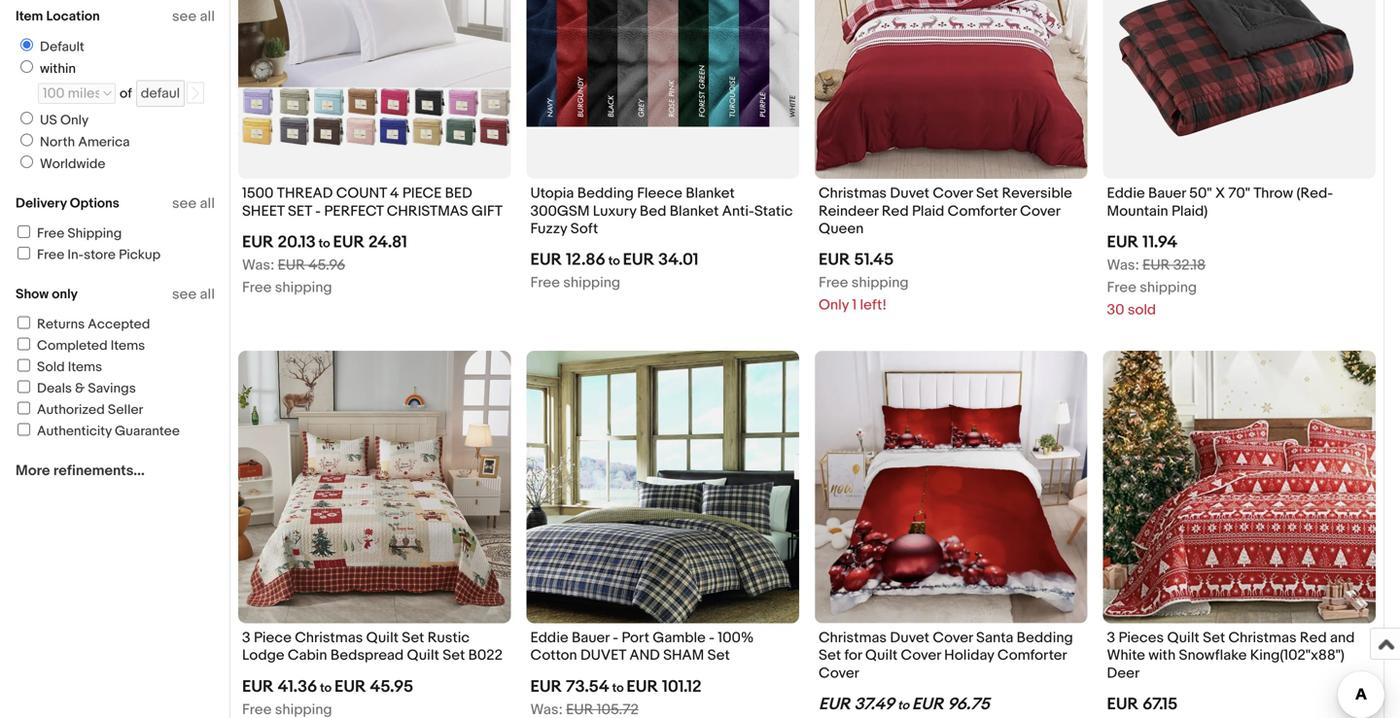 Task type: vqa. For each thing, say whether or not it's contained in the screenshot.
'to' associated with 73.54
yes



Task type: locate. For each thing, give the bounding box(es) containing it.
1500 thread count 4 piece bed sheet set - perfect christmas gift image
[[238, 0, 511, 149]]

quilt right for
[[866, 647, 898, 665]]

duvet up plaid
[[890, 185, 930, 202]]

2 3 from the left
[[1107, 630, 1116, 647]]

see for free shipping
[[172, 195, 197, 213]]

1 see from the top
[[172, 8, 197, 25]]

2 all from the top
[[200, 195, 215, 213]]

completed items
[[37, 338, 145, 355]]

quilt inside 3 pieces quilt set christmas red and white with snowflake king(102"x88") deer
[[1168, 630, 1200, 647]]

free down sheet
[[242, 279, 272, 297]]

shipping inside eur 11.94 was: eur 32.18 free shipping 30 sold
[[1140, 279, 1197, 297]]

to for 73.54
[[612, 681, 624, 696]]

set left reversible on the right of page
[[976, 185, 999, 202]]

2 see all button from the top
[[172, 195, 215, 213]]

eur up 45.96
[[333, 232, 365, 253]]

utopia bedding fleece blanket 300gsm luxury bed blanket anti-static fuzzy soft image
[[527, 0, 799, 127]]

eur
[[242, 232, 274, 253], [333, 232, 365, 253], [1107, 232, 1139, 253], [531, 250, 562, 271], [623, 250, 655, 271], [819, 250, 851, 271], [278, 257, 305, 274], [1143, 257, 1170, 274], [242, 677, 274, 698], [335, 677, 366, 698], [531, 677, 562, 698], [627, 677, 659, 698], [819, 695, 851, 715], [912, 695, 944, 715], [1107, 695, 1139, 715]]

eur down lodge
[[242, 677, 274, 698]]

cabin
[[288, 647, 327, 665]]

3 see from the top
[[172, 286, 197, 303]]

items
[[111, 338, 145, 355], [68, 359, 102, 376]]

was: inside eur 11.94 was: eur 32.18 free shipping 30 sold
[[1107, 257, 1140, 274]]

0 vertical spatial see all button
[[172, 8, 215, 25]]

0 vertical spatial red
[[882, 203, 909, 220]]

eddie for eur 73.54
[[531, 630, 569, 647]]

cover up 'holiday' at the bottom right of the page
[[933, 630, 973, 647]]

1 vertical spatial bedding
[[1017, 630, 1074, 647]]

bedding right santa
[[1017, 630, 1074, 647]]

eddie inside eddie bauer 50" x 70" throw (red- mountain plaid)
[[1107, 185, 1145, 202]]

Worldwide radio
[[20, 156, 33, 168]]

1
[[852, 297, 857, 314]]

0 vertical spatial comforter
[[948, 203, 1017, 220]]

bauer for eur 73.54
[[572, 630, 610, 647]]

christmas duvet cover santa bedding set for quilt cover holiday comforter cover
[[819, 630, 1074, 683]]

1 vertical spatial bauer
[[572, 630, 610, 647]]

1 horizontal spatial items
[[111, 338, 145, 355]]

set up snowflake
[[1203, 630, 1226, 647]]

0 vertical spatial all
[[200, 8, 215, 25]]

0 vertical spatial see all
[[172, 8, 215, 25]]

Free Shipping checkbox
[[18, 226, 30, 238]]

see for default
[[172, 8, 197, 25]]

reversible
[[1002, 185, 1073, 202]]

3 inside 3 pieces quilt set christmas red and white with snowflake king(102"x88") deer
[[1107, 630, 1116, 647]]

shipping inside eur 12.86 to eur 34.01 free shipping
[[563, 274, 621, 292]]

to for 41.36
[[320, 681, 332, 696]]

sold
[[37, 359, 65, 376]]

to up 45.96
[[319, 236, 330, 251]]

free down 'queen'
[[819, 274, 849, 292]]

snowflake
[[1179, 647, 1247, 665]]

to for 37.49
[[898, 699, 909, 714]]

gift
[[472, 203, 503, 220]]

christmas up reindeer
[[819, 185, 887, 202]]

shipping inside eur 20.13 to eur 24.81 was: eur 45.96 free shipping
[[275, 279, 332, 297]]

1 horizontal spatial 3
[[1107, 630, 1116, 647]]

3 piece christmas quilt set rustic lodge cabin bedspread quilt set b022 link
[[242, 630, 507, 670]]

christmas up for
[[819, 630, 887, 647]]

left!
[[860, 297, 887, 314]]

set down rustic
[[443, 647, 465, 665]]

christmas up cabin
[[295, 630, 363, 647]]

only up north america link
[[60, 112, 89, 129]]

returns accepted
[[37, 317, 150, 333]]

to inside eur 41.36 to eur 45.95
[[320, 681, 332, 696]]

throw
[[1254, 185, 1294, 202]]

1 vertical spatial all
[[200, 195, 215, 213]]

more refinements...
[[16, 462, 145, 480]]

1 horizontal spatial eddie
[[1107, 185, 1145, 202]]

0 horizontal spatial eddie
[[531, 630, 569, 647]]

eur down the 11.94
[[1143, 257, 1170, 274]]

item location
[[16, 8, 100, 25]]

free inside eur 11.94 was: eur 32.18 free shipping 30 sold
[[1107, 279, 1137, 297]]

1 vertical spatial see
[[172, 195, 197, 213]]

eddie
[[1107, 185, 1145, 202], [531, 630, 569, 647]]

24.81
[[369, 232, 407, 253]]

with
[[1149, 647, 1176, 665]]

0 vertical spatial bedding
[[577, 185, 634, 202]]

free right free shipping option
[[37, 226, 64, 242]]

guarantee
[[115, 424, 180, 440]]

bedding up luxury
[[577, 185, 634, 202]]

11.94
[[1143, 232, 1178, 253]]

savings
[[88, 381, 136, 397]]

0 horizontal spatial was:
[[242, 257, 275, 274]]

2 vertical spatial see all button
[[172, 286, 215, 303]]

red up king(102"x88")
[[1300, 630, 1327, 647]]

eur inside eur 51.45 free shipping only 1 left!
[[819, 250, 851, 271]]

1 duvet from the top
[[890, 185, 930, 202]]

to right '73.54'
[[612, 681, 624, 696]]

was: up 30
[[1107, 257, 1140, 274]]

eur down and
[[627, 677, 659, 698]]

Sold Items checkbox
[[18, 359, 30, 372]]

north america
[[40, 134, 130, 151]]

eur down mountain
[[1107, 232, 1139, 253]]

cover up plaid
[[933, 185, 973, 202]]

to right '37.49'
[[898, 699, 909, 714]]

set left for
[[819, 647, 841, 665]]

2 was: from the left
[[1107, 257, 1140, 274]]

items up deals & savings
[[68, 359, 102, 376]]

christmas
[[819, 185, 887, 202], [295, 630, 363, 647], [819, 630, 887, 647], [1229, 630, 1297, 647]]

see all
[[172, 8, 215, 25], [172, 195, 215, 213], [172, 286, 215, 303]]

bauer inside eddie bauer 50" x 70" throw (red- mountain plaid)
[[1149, 185, 1186, 202]]

only left 1
[[819, 297, 849, 314]]

2 vertical spatial see all
[[172, 286, 215, 303]]

to inside eur 12.86 to eur 34.01 free shipping
[[609, 254, 620, 269]]

1 horizontal spatial bauer
[[1149, 185, 1186, 202]]

0 horizontal spatial red
[[882, 203, 909, 220]]

0 vertical spatial items
[[111, 338, 145, 355]]

items for completed items
[[111, 338, 145, 355]]

eur left '37.49'
[[819, 695, 851, 715]]

Deals & Savings checkbox
[[18, 381, 30, 393]]

51.45
[[854, 250, 894, 271]]

bauer up plaid)
[[1149, 185, 1186, 202]]

seller
[[108, 402, 143, 419]]

Completed Items checkbox
[[18, 338, 30, 351]]

only inside eur 51.45 free shipping only 1 left!
[[819, 297, 849, 314]]

37.49
[[854, 695, 895, 715]]

see all for free shipping
[[172, 195, 215, 213]]

2 see all from the top
[[172, 195, 215, 213]]

fleece
[[637, 185, 683, 202]]

2 see from the top
[[172, 195, 197, 213]]

1 see all from the top
[[172, 8, 215, 25]]

1 all from the top
[[200, 8, 215, 25]]

duvet
[[581, 647, 626, 665]]

red left plaid
[[882, 203, 909, 220]]

see all button for default
[[172, 8, 215, 25]]

utopia bedding fleece blanket 300gsm luxury bed blanket anti-static fuzzy soft link
[[531, 185, 796, 243]]

count
[[336, 185, 387, 202]]

within
[[40, 61, 76, 77]]

shipping down 32.18
[[1140, 279, 1197, 297]]

1 horizontal spatial bedding
[[1017, 630, 1074, 647]]

cover down reversible on the right of page
[[1020, 203, 1061, 220]]

to right 12.86
[[609, 254, 620, 269]]

to inside eur 20.13 to eur 24.81 was: eur 45.96 free shipping
[[319, 236, 330, 251]]

0 horizontal spatial items
[[68, 359, 102, 376]]

eddie for eur 11.94
[[1107, 185, 1145, 202]]

12.86
[[566, 250, 606, 271]]

eur 11.94 was: eur 32.18 free shipping 30 sold
[[1107, 232, 1206, 319]]

bed
[[640, 203, 667, 220]]

to inside 'eur 37.49 to eur 96.75'
[[898, 699, 909, 714]]

free shipping link
[[15, 226, 122, 242]]

sold items
[[37, 359, 102, 376]]

set down 100%
[[708, 647, 730, 665]]

free down fuzzy
[[531, 274, 560, 292]]

default
[[40, 39, 84, 55]]

45.96
[[309, 257, 345, 274]]

1 vertical spatial eddie
[[531, 630, 569, 647]]

fuzzy
[[531, 220, 567, 238]]

3 up white
[[1107, 630, 1116, 647]]

1 3 from the left
[[242, 630, 251, 647]]

0 vertical spatial eddie
[[1107, 185, 1145, 202]]

eur 41.36 to eur 45.95
[[242, 677, 414, 698]]

3 see all button from the top
[[172, 286, 215, 303]]

0 vertical spatial only
[[60, 112, 89, 129]]

70"
[[1229, 185, 1251, 202]]

32.18
[[1174, 257, 1206, 274]]

bauer inside eddie bauer - port gamble - 100% cotton  duvet and sham set
[[572, 630, 610, 647]]

eddie up mountain
[[1107, 185, 1145, 202]]

0 vertical spatial see
[[172, 8, 197, 25]]

us
[[40, 112, 57, 129]]

christmas inside 3 piece christmas quilt set rustic lodge cabin bedspread quilt set b022
[[295, 630, 363, 647]]

300gsm
[[531, 203, 590, 220]]

set
[[288, 203, 312, 220]]

3 up lodge
[[242, 630, 251, 647]]

- left port
[[613, 630, 619, 647]]

free up 30
[[1107, 279, 1137, 297]]

all for default
[[200, 8, 215, 25]]

only
[[52, 286, 78, 303]]

all for returns accepted
[[200, 286, 215, 303]]

bedding
[[577, 185, 634, 202], [1017, 630, 1074, 647]]

0 horizontal spatial bedding
[[577, 185, 634, 202]]

2 duvet from the top
[[890, 630, 930, 647]]

eur 67.15
[[1107, 695, 1178, 715]]

eur down sheet
[[242, 232, 274, 253]]

0 horizontal spatial bauer
[[572, 630, 610, 647]]

1 horizontal spatial was:
[[1107, 257, 1140, 274]]

quilt up with
[[1168, 630, 1200, 647]]

duvet up 'eur 37.49 to eur 96.75'
[[890, 630, 930, 647]]

duvet
[[890, 185, 930, 202], [890, 630, 930, 647]]

authenticity
[[37, 424, 112, 440]]

1 vertical spatial comforter
[[998, 647, 1067, 665]]

eddie up the cotton on the bottom left
[[531, 630, 569, 647]]

to right 41.36
[[320, 681, 332, 696]]

christmas inside 3 pieces quilt set christmas red and white with snowflake king(102"x88") deer
[[1229, 630, 1297, 647]]

christmas
[[387, 203, 468, 220]]

2 vertical spatial all
[[200, 286, 215, 303]]

comforter right plaid
[[948, 203, 1017, 220]]

eddie bauer - port gamble - 100% cotton  duvet and sham set image
[[527, 351, 799, 624]]

1 vertical spatial see all
[[172, 195, 215, 213]]

comforter
[[948, 203, 1017, 220], [998, 647, 1067, 665]]

Authenticity Guarantee checkbox
[[18, 424, 30, 436]]

see for returns accepted
[[172, 286, 197, 303]]

comforter down santa
[[998, 647, 1067, 665]]

0 vertical spatial duvet
[[890, 185, 930, 202]]

1 vertical spatial only
[[819, 297, 849, 314]]

deals & savings link
[[15, 381, 136, 397]]

1 vertical spatial duvet
[[890, 630, 930, 647]]

1 vertical spatial see all button
[[172, 195, 215, 213]]

comforter inside christmas duvet cover santa bedding set for quilt cover holiday comforter cover
[[998, 647, 1067, 665]]

cover down for
[[819, 665, 860, 683]]

0 vertical spatial bauer
[[1149, 185, 1186, 202]]

free inside eur 20.13 to eur 24.81 was: eur 45.96 free shipping
[[242, 279, 272, 297]]

shipping down 12.86
[[563, 274, 621, 292]]

1 see all button from the top
[[172, 8, 215, 25]]

1 was: from the left
[[242, 257, 275, 274]]

3 piece christmas quilt set rustic lodge cabin bedspread quilt set b022 image
[[238, 351, 511, 624]]

- right set
[[315, 203, 321, 220]]

set inside christmas duvet cover set reversible reindeer red plaid comforter cover queen
[[976, 185, 999, 202]]

1 vertical spatial items
[[68, 359, 102, 376]]

mountain
[[1107, 203, 1169, 220]]

cover left 'holiday' at the bottom right of the page
[[901, 647, 941, 665]]

2 horizontal spatial -
[[709, 630, 715, 647]]

see
[[172, 8, 197, 25], [172, 195, 197, 213], [172, 286, 197, 303]]

North America radio
[[20, 134, 33, 146]]

-
[[315, 203, 321, 220], [613, 630, 619, 647], [709, 630, 715, 647]]

1 vertical spatial red
[[1300, 630, 1327, 647]]

us only link
[[13, 112, 93, 129]]

show
[[16, 286, 49, 303]]

was: down sheet
[[242, 257, 275, 274]]

3 inside 3 piece christmas quilt set rustic lodge cabin bedspread quilt set b022
[[242, 630, 251, 647]]

christmas duvet cover set reversible reindeer red plaid comforter cover queen link
[[819, 185, 1084, 243]]

shipping up "left!"
[[852, 274, 909, 292]]

duvet inside christmas duvet cover santa bedding set for quilt cover holiday comforter cover
[[890, 630, 930, 647]]

bauer up duvet
[[572, 630, 610, 647]]

- left 100%
[[709, 630, 715, 647]]

3 pieces quilt set christmas red and white with snowflake king(102"x88") deer
[[1107, 630, 1355, 683]]

100%
[[718, 630, 754, 647]]

1 horizontal spatial red
[[1300, 630, 1327, 647]]

0 horizontal spatial 3
[[242, 630, 251, 647]]

plaid)
[[1172, 203, 1208, 220]]

items down the "accepted"
[[111, 338, 145, 355]]

eddie bauer 50" x 70" throw (red-mountain plaid) image
[[1103, 0, 1376, 179]]

worldwide link
[[13, 156, 109, 173]]

1 horizontal spatial only
[[819, 297, 849, 314]]

2 vertical spatial see
[[172, 286, 197, 303]]

shipping down 45.96
[[275, 279, 332, 297]]

0 horizontal spatial -
[[315, 203, 321, 220]]

3 all from the top
[[200, 286, 215, 303]]

plaid
[[912, 203, 945, 220]]

free shipping
[[37, 226, 122, 242]]

eddie inside eddie bauer - port gamble - 100% cotton  duvet and sham set
[[531, 630, 569, 647]]

eur 73.54 to eur 101.12
[[531, 677, 702, 698]]

christmas up king(102"x88")
[[1229, 630, 1297, 647]]

3 see all from the top
[[172, 286, 215, 303]]

to inside eur 73.54 to eur 101.12
[[612, 681, 624, 696]]

Authorized Seller checkbox
[[18, 402, 30, 415]]

eur down 'queen'
[[819, 250, 851, 271]]

duvet inside christmas duvet cover set reversible reindeer red plaid comforter cover queen
[[890, 185, 930, 202]]



Task type: describe. For each thing, give the bounding box(es) containing it.
eur down fuzzy
[[531, 250, 562, 271]]

41.36
[[278, 677, 317, 698]]

deer
[[1107, 665, 1140, 683]]

static
[[755, 203, 793, 220]]

bedding inside utopia bedding fleece blanket 300gsm luxury bed blanket anti-static fuzzy soft
[[577, 185, 634, 202]]

was: inside eur 20.13 to eur 24.81 was: eur 45.96 free shipping
[[242, 257, 275, 274]]

sold
[[1128, 301, 1157, 319]]

eur 51.45 free shipping only 1 left!
[[819, 250, 909, 314]]

delivery options
[[16, 195, 120, 212]]

eur 20.13 to eur 24.81 was: eur 45.96 free shipping
[[242, 232, 407, 297]]

cotton
[[531, 647, 577, 665]]

set inside 3 pieces quilt set christmas red and white with snowflake king(102"x88") deer
[[1203, 630, 1226, 647]]

3 piece christmas quilt set rustic lodge cabin bedspread quilt set b022
[[242, 630, 503, 665]]

rustic
[[428, 630, 470, 647]]

piece
[[254, 630, 292, 647]]

eur 37.49 to eur 96.75
[[819, 695, 990, 715]]

eur left 34.01
[[623, 250, 655, 271]]

see all for returns accepted
[[172, 286, 215, 303]]

authorized seller link
[[15, 402, 143, 419]]

1500
[[242, 185, 274, 202]]

worldwide
[[40, 156, 106, 173]]

red inside 3 pieces quilt set christmas red and white with snowflake king(102"x88") deer
[[1300, 630, 1327, 647]]

christmas inside christmas duvet cover set reversible reindeer red plaid comforter cover queen
[[819, 185, 887, 202]]

3 for 3 pieces quilt set christmas red and white with snowflake king(102"x88") deer
[[1107, 630, 1116, 647]]

anti-
[[722, 203, 755, 220]]

of
[[120, 86, 132, 102]]

gamble
[[653, 630, 706, 647]]

store
[[84, 247, 116, 264]]

christmas duvet cover set reversible reindeer red plaid comforter cover queen image
[[815, 0, 1088, 179]]

to for 12.86
[[609, 254, 620, 269]]

and
[[1331, 630, 1355, 647]]

67.15
[[1143, 695, 1178, 715]]

and
[[630, 647, 660, 665]]

Returns Accepted checkbox
[[18, 317, 30, 329]]

set left rustic
[[402, 630, 424, 647]]

items for sold items
[[68, 359, 102, 376]]

returns accepted link
[[15, 317, 150, 333]]

more refinements... button
[[16, 462, 145, 480]]

quilt up bedspread
[[366, 630, 399, 647]]

quilt down rustic
[[407, 647, 439, 665]]

bedding inside christmas duvet cover santa bedding set for quilt cover holiday comforter cover
[[1017, 630, 1074, 647]]

50"
[[1190, 185, 1212, 202]]

us only
[[40, 112, 89, 129]]

completed items link
[[15, 338, 145, 355]]

go image
[[188, 87, 202, 100]]

north
[[40, 134, 75, 151]]

set inside eddie bauer - port gamble - 100% cotton  duvet and sham set
[[708, 647, 730, 665]]

20.13
[[278, 232, 316, 253]]

(red-
[[1297, 185, 1334, 202]]

34.01
[[658, 250, 699, 271]]

1500 thread count 4 piece bed sheet set - perfect christmas gift
[[242, 185, 503, 220]]

item
[[16, 8, 43, 25]]

soft
[[571, 220, 598, 238]]

for
[[845, 647, 862, 665]]

accepted
[[88, 317, 150, 333]]

duvet for eur 37.49
[[890, 630, 930, 647]]

port
[[622, 630, 650, 647]]

more
[[16, 462, 50, 480]]

christmas duvet cover santa bedding set for quilt cover holiday comforter cover image
[[815, 351, 1088, 624]]

authenticity guarantee link
[[15, 424, 180, 440]]

3 pieces quilt set christmas red and white with snowflake king(102"x88") deer link
[[1107, 630, 1372, 688]]

deals
[[37, 381, 72, 397]]

eur down the cotton on the bottom left
[[531, 677, 562, 698]]

4
[[390, 185, 399, 202]]

quilt inside christmas duvet cover santa bedding set for quilt cover holiday comforter cover
[[866, 647, 898, 665]]

3 pieces quilt set christmas red and white with snowflake king(102"x88") deer image
[[1103, 351, 1376, 624]]

shipping
[[67, 226, 122, 242]]

reindeer
[[819, 203, 879, 220]]

eur down 20.13
[[278, 257, 305, 274]]

within radio
[[20, 60, 33, 73]]

free left in- on the left top of page
[[37, 247, 64, 264]]

bauer for eur 11.94
[[1149, 185, 1186, 202]]

holiday
[[945, 647, 995, 665]]

see all button for returns accepted
[[172, 286, 215, 303]]

1 horizontal spatial -
[[613, 630, 619, 647]]

authorized seller
[[37, 402, 143, 419]]

bed
[[445, 185, 472, 202]]

location
[[46, 8, 100, 25]]

Default radio
[[20, 38, 33, 51]]

eur left 96.75
[[912, 695, 944, 715]]

default text field
[[136, 80, 185, 107]]

all for free shipping
[[200, 195, 215, 213]]

- inside 1500 thread count 4 piece bed sheet set - perfect christmas gift
[[315, 203, 321, 220]]

pieces
[[1119, 630, 1164, 647]]

eur down deer
[[1107, 695, 1139, 715]]

eur down bedspread
[[335, 677, 366, 698]]

blanket up anti-
[[686, 185, 735, 202]]

utopia bedding fleece blanket 300gsm luxury bed blanket anti-static fuzzy soft
[[531, 185, 793, 238]]

1500 thread count 4 piece bed sheet set - perfect christmas gift link
[[242, 185, 507, 225]]

see all for default
[[172, 8, 215, 25]]

queen
[[819, 220, 864, 238]]

refinements...
[[53, 462, 145, 480]]

45.95
[[370, 677, 414, 698]]

bedspread
[[331, 647, 404, 665]]

delivery
[[16, 195, 67, 212]]

0 horizontal spatial only
[[60, 112, 89, 129]]

red inside christmas duvet cover set reversible reindeer red plaid comforter cover queen
[[882, 203, 909, 220]]

deals & savings
[[37, 381, 136, 397]]

default link
[[13, 38, 88, 55]]

christmas duvet cover set reversible reindeer red plaid comforter cover queen
[[819, 185, 1073, 238]]

set inside christmas duvet cover santa bedding set for quilt cover holiday comforter cover
[[819, 647, 841, 665]]

piece
[[402, 185, 442, 202]]

lodge
[[242, 647, 285, 665]]

santa
[[976, 630, 1014, 647]]

white
[[1107, 647, 1146, 665]]

96.75
[[948, 695, 990, 715]]

shipping inside eur 51.45 free shipping only 1 left!
[[852, 274, 909, 292]]

US Only radio
[[20, 112, 33, 124]]

christmas duvet cover santa bedding set for quilt cover holiday comforter cover link
[[819, 630, 1084, 688]]

&
[[75, 381, 85, 397]]

free inside eur 51.45 free shipping only 1 left!
[[819, 274, 849, 292]]

free inside eur 12.86 to eur 34.01 free shipping
[[531, 274, 560, 292]]

returns
[[37, 317, 85, 333]]

free in-store pickup link
[[15, 247, 161, 264]]

duvet for eur 51.45
[[890, 185, 930, 202]]

christmas inside christmas duvet cover santa bedding set for quilt cover holiday comforter cover
[[819, 630, 887, 647]]

sold items link
[[15, 359, 102, 376]]

thread
[[277, 185, 333, 202]]

blanket down fleece
[[670, 203, 719, 220]]

comforter inside christmas duvet cover set reversible reindeer red plaid comforter cover queen
[[948, 203, 1017, 220]]

3 for 3 piece christmas quilt set rustic lodge cabin bedspread quilt set b022
[[242, 630, 251, 647]]

options
[[70, 195, 120, 212]]

see all button for free shipping
[[172, 195, 215, 213]]

to for 20.13
[[319, 236, 330, 251]]

x
[[1216, 185, 1226, 202]]

show only
[[16, 286, 78, 303]]

Free In-store Pickup checkbox
[[18, 247, 30, 260]]



